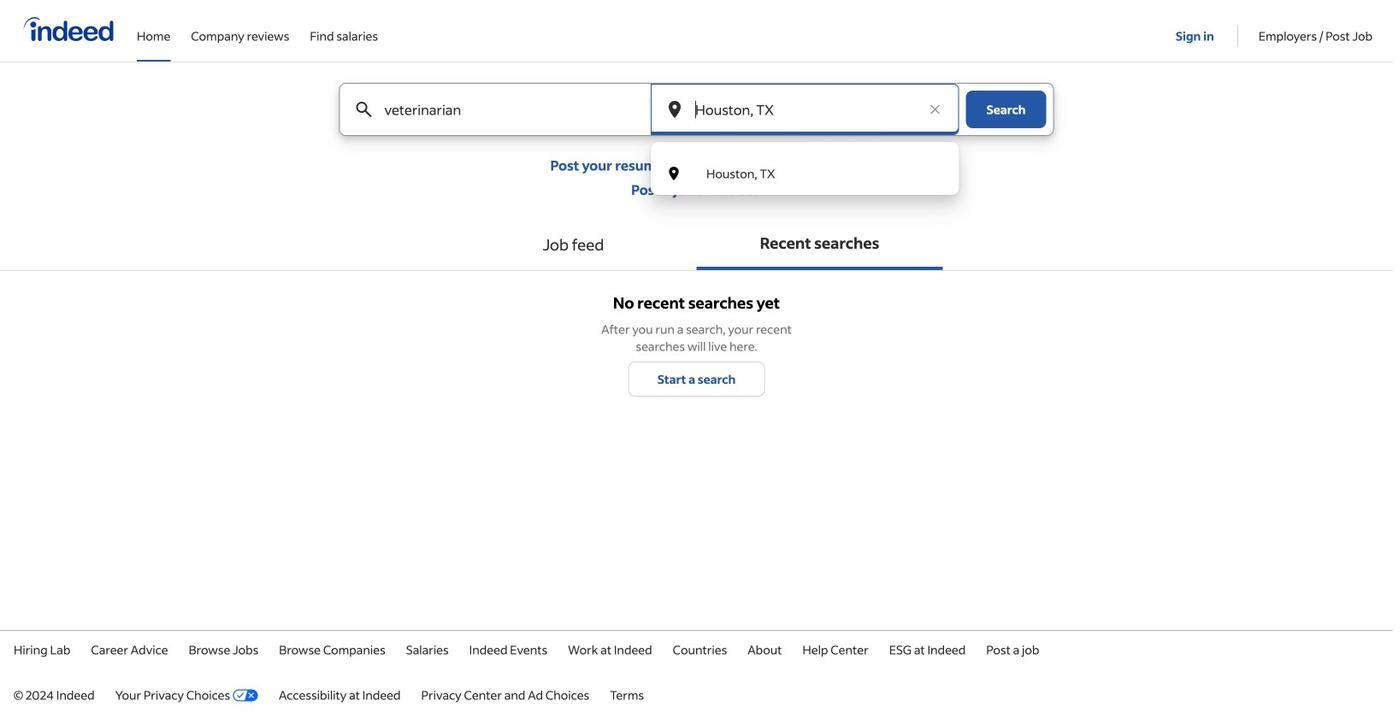 Task type: describe. For each thing, give the bounding box(es) containing it.
search: Job title, keywords, or company text field
[[381, 84, 621, 135]]

Edit location text field
[[692, 84, 919, 135]]



Task type: locate. For each thing, give the bounding box(es) containing it.
None search field
[[326, 83, 1068, 195]]

tab list
[[0, 219, 1394, 271]]

clear location input image
[[927, 101, 944, 118]]

main content
[[0, 83, 1394, 438]]



Task type: vqa. For each thing, say whether or not it's contained in the screenshot.
main content
yes



